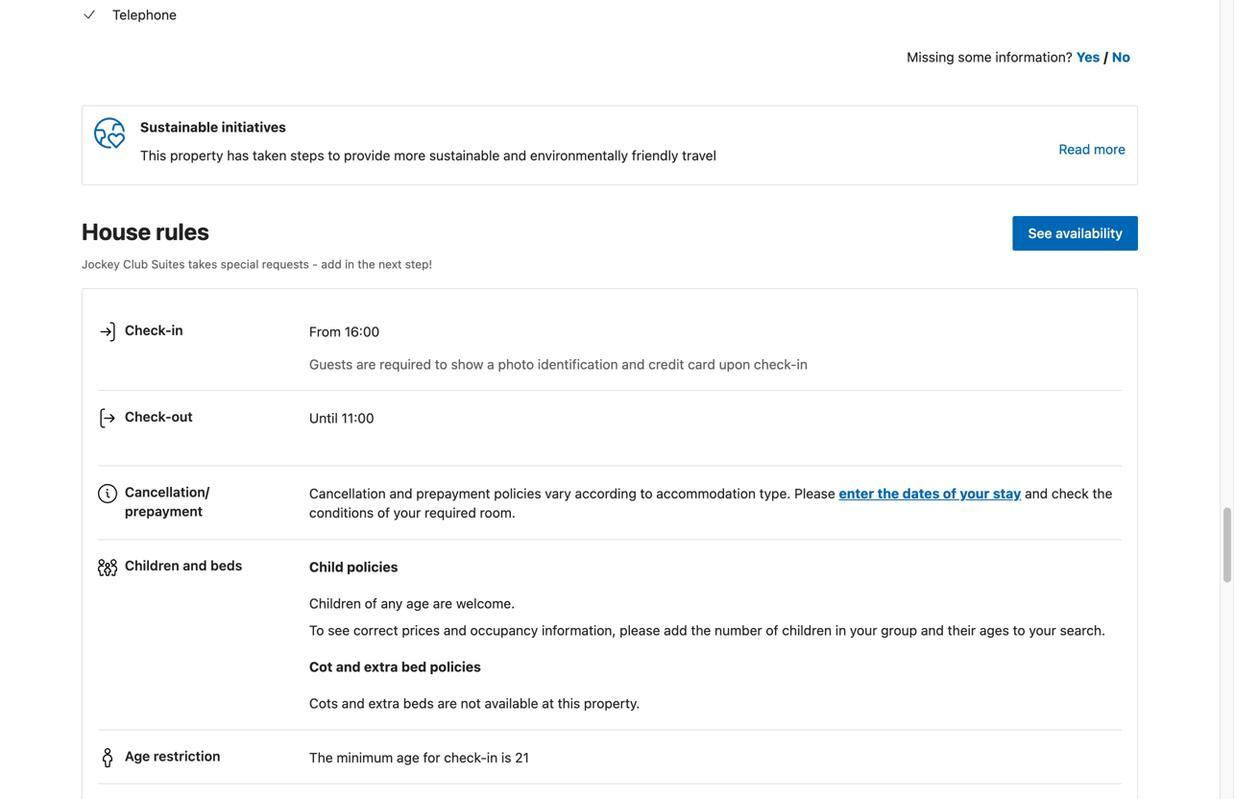 Task type: vqa. For each thing, say whether or not it's contained in the screenshot.
in's Check-
yes



Task type: describe. For each thing, give the bounding box(es) containing it.
0 vertical spatial are
[[356, 356, 376, 372]]

and left credit
[[622, 356, 645, 372]]

prepayment inside cancellation/ prepayment
[[125, 503, 203, 519]]

please
[[795, 485, 835, 501]]

show
[[451, 356, 484, 372]]

friendly
[[632, 148, 679, 163]]

1 horizontal spatial beds
[[403, 696, 434, 711]]

upon
[[719, 356, 750, 372]]

see
[[1028, 225, 1052, 241]]

suites
[[151, 257, 185, 271]]

step!
[[405, 257, 432, 271]]

16:00
[[345, 324, 380, 339]]

of right dates
[[943, 485, 957, 501]]

to see correct prices and occupancy information, please add the number of children in your group and their ages to your search.
[[309, 623, 1106, 638]]

see availability button
[[1013, 216, 1138, 251]]

special
[[221, 257, 259, 271]]

vary
[[545, 485, 571, 501]]

enter the dates of your stay link
[[839, 485, 1021, 501]]

/
[[1104, 49, 1108, 65]]

from 16:00
[[309, 324, 380, 339]]

and right prices
[[444, 623, 467, 638]]

availability
[[1056, 225, 1123, 241]]

in right children
[[836, 623, 846, 638]]

telephone
[[112, 7, 177, 23]]

cancellation/
[[125, 484, 210, 500]]

until
[[309, 410, 338, 426]]

the right enter
[[878, 485, 899, 501]]

check- for out
[[125, 409, 172, 425]]

0 vertical spatial beds
[[210, 558, 242, 574]]

any
[[381, 596, 403, 612]]

restriction
[[153, 748, 220, 764]]

children for children and beds
[[125, 558, 179, 574]]

2 vertical spatial policies
[[430, 659, 481, 675]]

club
[[123, 257, 148, 271]]

the inside and check the conditions of your required room.
[[1093, 485, 1113, 501]]

this
[[140, 148, 166, 163]]

check- for in
[[125, 322, 172, 338]]

welcome.
[[456, 596, 515, 612]]

bed
[[401, 659, 427, 675]]

and check the conditions of your required room.
[[309, 485, 1113, 521]]

cot and extra bed policies
[[309, 659, 481, 675]]

cot
[[309, 659, 333, 675]]

house
[[82, 218, 151, 245]]

0 vertical spatial required
[[380, 356, 431, 372]]

travel
[[682, 148, 717, 163]]

0 horizontal spatial add
[[321, 257, 342, 271]]

from
[[309, 324, 341, 339]]

cots and extra beds are not available at this property.
[[309, 696, 640, 711]]

guests are required to show a photo identification and credit card upon check-in
[[309, 356, 808, 372]]

children for children of any age are welcome.
[[309, 596, 361, 612]]

steps
[[290, 148, 324, 163]]

missing
[[907, 49, 955, 65]]

cancellation
[[309, 485, 386, 501]]

to right steps
[[328, 148, 340, 163]]

identification
[[538, 356, 618, 372]]

is
[[501, 750, 511, 765]]

cancellation and prepayment policies vary according to accommodation type. please enter the dates of your stay
[[309, 485, 1021, 501]]

a
[[487, 356, 494, 372]]

at
[[542, 696, 554, 711]]

has
[[227, 148, 249, 163]]

your inside and check the conditions of your required room.
[[394, 505, 421, 521]]

stay
[[993, 485, 1021, 501]]

correct
[[353, 623, 398, 638]]

house rules
[[82, 218, 209, 245]]

your left search.
[[1029, 623, 1057, 638]]

of inside and check the conditions of your required room.
[[377, 505, 390, 521]]

search.
[[1060, 623, 1106, 638]]

1 vertical spatial add
[[664, 623, 687, 638]]

rules
[[156, 218, 209, 245]]

in right -
[[345, 257, 354, 271]]

accommodation
[[656, 485, 756, 501]]

0 vertical spatial prepayment
[[416, 485, 490, 501]]

jockey
[[82, 257, 120, 271]]

sustainable
[[140, 119, 218, 135]]

0 vertical spatial policies
[[494, 485, 541, 501]]

and down cancellation/ prepayment on the left
[[183, 558, 207, 574]]

enter
[[839, 485, 874, 501]]

0 vertical spatial age
[[406, 596, 429, 612]]

this property has taken steps to provide more sustainable and environmentally friendly travel
[[140, 148, 717, 163]]

the minimum age for check-in is 21
[[309, 750, 529, 765]]

photo
[[498, 356, 534, 372]]

are for age
[[433, 596, 453, 612]]

see
[[328, 623, 350, 638]]

age restriction
[[125, 748, 220, 764]]

children of any age are welcome.
[[309, 596, 515, 612]]

check-out
[[125, 409, 193, 425]]

occupancy
[[470, 623, 538, 638]]

-
[[312, 257, 318, 271]]

and left their
[[921, 623, 944, 638]]

the left next
[[358, 257, 375, 271]]

to
[[309, 623, 324, 638]]



Task type: locate. For each thing, give the bounding box(es) containing it.
according
[[575, 485, 637, 501]]

yes
[[1077, 49, 1100, 65]]

extra
[[364, 659, 398, 675], [368, 696, 400, 711]]

the
[[309, 750, 333, 765]]

check-in
[[125, 322, 183, 338]]

cancellation/ prepayment
[[125, 484, 210, 519]]

your
[[960, 485, 990, 501], [394, 505, 421, 521], [850, 623, 877, 638], [1029, 623, 1057, 638]]

children
[[782, 623, 832, 638]]

1 vertical spatial extra
[[368, 696, 400, 711]]

0 horizontal spatial check-
[[444, 750, 487, 765]]

age left for
[[397, 750, 420, 765]]

1 vertical spatial children
[[309, 596, 361, 612]]

11:00
[[342, 410, 374, 426]]

and right cancellation
[[390, 485, 413, 501]]

of right number
[[766, 623, 779, 638]]

check- up cancellation/
[[125, 409, 172, 425]]

prices
[[402, 623, 440, 638]]

conditions
[[309, 505, 374, 521]]

prepayment down cancellation/
[[125, 503, 203, 519]]

1 horizontal spatial check-
[[754, 356, 797, 372]]

1 horizontal spatial more
[[1094, 141, 1126, 157]]

prepayment
[[416, 485, 490, 501], [125, 503, 203, 519]]

beds
[[210, 558, 242, 574], [403, 696, 434, 711]]

your left group on the right
[[850, 623, 877, 638]]

number
[[715, 623, 762, 638]]

jockey club suites takes special requests - add in the next step!
[[82, 257, 432, 271]]

age
[[406, 596, 429, 612], [397, 750, 420, 765]]

check
[[1052, 485, 1089, 501]]

0 vertical spatial extra
[[364, 659, 398, 675]]

check- right for
[[444, 750, 487, 765]]

and inside and check the conditions of your required room.
[[1025, 485, 1048, 501]]

add
[[321, 257, 342, 271], [664, 623, 687, 638]]

to right ages
[[1013, 623, 1026, 638]]

1 vertical spatial age
[[397, 750, 420, 765]]

card
[[688, 356, 716, 372]]

required down 16:00
[[380, 356, 431, 372]]

0 horizontal spatial more
[[394, 148, 426, 163]]

children down cancellation/ prepayment on the left
[[125, 558, 179, 574]]

see availability
[[1028, 225, 1123, 241]]

group
[[881, 623, 917, 638]]

check-
[[125, 322, 172, 338], [125, 409, 172, 425]]

age right any
[[406, 596, 429, 612]]

add right -
[[321, 257, 342, 271]]

your left stay
[[960, 485, 990, 501]]

required inside and check the conditions of your required room.
[[425, 505, 476, 521]]

2 vertical spatial are
[[438, 696, 457, 711]]

cots
[[309, 696, 338, 711]]

check-
[[754, 356, 797, 372], [444, 750, 487, 765]]

the
[[358, 257, 375, 271], [878, 485, 899, 501], [1093, 485, 1113, 501], [691, 623, 711, 638]]

the left number
[[691, 623, 711, 638]]

extra left bed
[[364, 659, 398, 675]]

prepayment up room.
[[416, 485, 490, 501]]

no button
[[1112, 48, 1131, 67]]

sustainable
[[429, 148, 500, 163]]

requests
[[262, 257, 309, 271]]

policies up any
[[347, 559, 398, 575]]

read more button
[[1059, 140, 1126, 159]]

policies up the not
[[430, 659, 481, 675]]

type.
[[760, 485, 791, 501]]

2 horizontal spatial policies
[[494, 485, 541, 501]]

0 horizontal spatial policies
[[347, 559, 398, 575]]

ages
[[980, 623, 1009, 638]]

information,
[[542, 623, 616, 638]]

until 11:00
[[309, 410, 374, 426]]

0 vertical spatial add
[[321, 257, 342, 271]]

of left any
[[365, 596, 377, 612]]

to right according
[[640, 485, 653, 501]]

and
[[503, 148, 527, 163], [622, 356, 645, 372], [390, 485, 413, 501], [1025, 485, 1048, 501], [183, 558, 207, 574], [444, 623, 467, 638], [921, 623, 944, 638], [336, 659, 361, 675], [342, 696, 365, 711]]

0 horizontal spatial prepayment
[[125, 503, 203, 519]]

1 vertical spatial prepayment
[[125, 503, 203, 519]]

extra for bed
[[364, 659, 398, 675]]

0 horizontal spatial children
[[125, 558, 179, 574]]

more inside button
[[1094, 141, 1126, 157]]

1 vertical spatial beds
[[403, 696, 434, 711]]

the right check
[[1093, 485, 1113, 501]]

and right the cot
[[336, 659, 361, 675]]

0 vertical spatial check-
[[125, 322, 172, 338]]

1 horizontal spatial policies
[[430, 659, 481, 675]]

room.
[[480, 505, 516, 521]]

extra down the cot and extra bed policies in the bottom left of the page
[[368, 696, 400, 711]]

out
[[172, 409, 193, 425]]

1 horizontal spatial children
[[309, 596, 361, 612]]

check- down the club at the left top of the page
[[125, 322, 172, 338]]

policies up room.
[[494, 485, 541, 501]]

please
[[620, 623, 660, 638]]

age
[[125, 748, 150, 764]]

your right conditions
[[394, 505, 421, 521]]

to
[[328, 148, 340, 163], [435, 356, 447, 372], [640, 485, 653, 501], [1013, 623, 1026, 638]]

and right cots
[[342, 696, 365, 711]]

property.
[[584, 696, 640, 711]]

next
[[379, 257, 402, 271]]

0 vertical spatial check-
[[754, 356, 797, 372]]

their
[[948, 623, 976, 638]]

extra for beds
[[368, 696, 400, 711]]

0 horizontal spatial beds
[[210, 558, 242, 574]]

some
[[958, 49, 992, 65]]

for
[[423, 750, 440, 765]]

1 vertical spatial check-
[[125, 409, 172, 425]]

add right please
[[664, 623, 687, 638]]

2 check- from the top
[[125, 409, 172, 425]]

1 horizontal spatial add
[[664, 623, 687, 638]]

taken
[[253, 148, 287, 163]]

in right upon
[[797, 356, 808, 372]]

initiatives
[[222, 119, 286, 135]]

guests
[[309, 356, 353, 372]]

1 horizontal spatial prepayment
[[416, 485, 490, 501]]

1 vertical spatial check-
[[444, 750, 487, 765]]

are down 16:00
[[356, 356, 376, 372]]

children and beds
[[125, 558, 242, 574]]

in down suites
[[172, 322, 183, 338]]

child policies
[[309, 559, 398, 575]]

read more
[[1059, 141, 1126, 157]]

are up prices
[[433, 596, 453, 612]]

takes
[[188, 257, 217, 271]]

and right sustainable
[[503, 148, 527, 163]]

1 vertical spatial required
[[425, 505, 476, 521]]

in left is
[[487, 750, 498, 765]]

check- right upon
[[754, 356, 797, 372]]

are left the not
[[438, 696, 457, 711]]

are for beds
[[438, 696, 457, 711]]

and right stay
[[1025, 485, 1048, 501]]

credit
[[649, 356, 684, 372]]

0 vertical spatial children
[[125, 558, 179, 574]]

not
[[461, 696, 481, 711]]

more
[[1094, 141, 1126, 157], [394, 148, 426, 163]]

of
[[943, 485, 957, 501], [377, 505, 390, 521], [365, 596, 377, 612], [766, 623, 779, 638]]

information?
[[996, 49, 1073, 65]]

1 check- from the top
[[125, 322, 172, 338]]

minimum
[[337, 750, 393, 765]]

environmentally
[[530, 148, 628, 163]]

1 vertical spatial policies
[[347, 559, 398, 575]]

missing some information? yes / no
[[907, 49, 1131, 65]]

children up see
[[309, 596, 361, 612]]

provide
[[344, 148, 390, 163]]

this
[[558, 696, 580, 711]]

sustainable initiatives
[[140, 119, 286, 135]]

required
[[380, 356, 431, 372], [425, 505, 476, 521]]

of down cancellation
[[377, 505, 390, 521]]

available
[[485, 696, 538, 711]]

required left room.
[[425, 505, 476, 521]]

to left show on the top left
[[435, 356, 447, 372]]

more right the read
[[1094, 141, 1126, 157]]

more right provide
[[394, 148, 426, 163]]

no
[[1112, 49, 1131, 65]]

child
[[309, 559, 344, 575]]

in
[[345, 257, 354, 271], [172, 322, 183, 338], [797, 356, 808, 372], [836, 623, 846, 638], [487, 750, 498, 765]]

children
[[125, 558, 179, 574], [309, 596, 361, 612]]

1 vertical spatial are
[[433, 596, 453, 612]]



